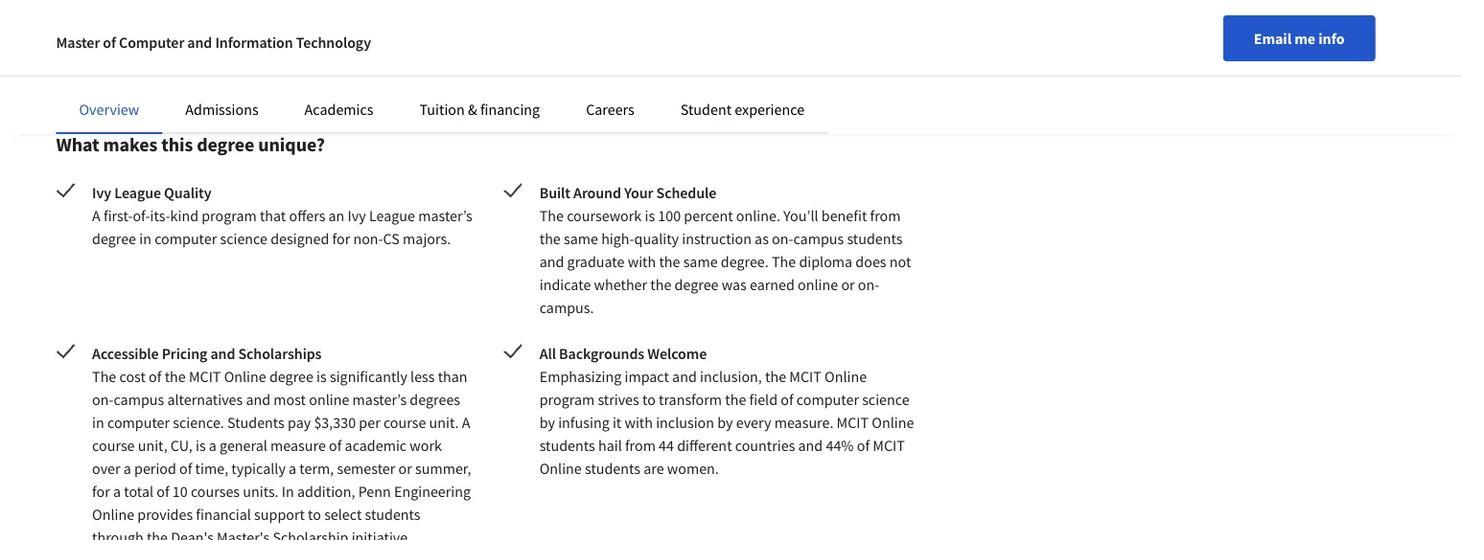 Task type: describe. For each thing, give the bounding box(es) containing it.
the down inclusion,
[[725, 390, 746, 409]]

1 vertical spatial this
[[182, 39, 209, 58]]

semester
[[337, 459, 395, 479]]

degree down "admissions" link on the top
[[197, 133, 254, 157]]

work
[[410, 436, 442, 455]]

mcit inside this program fosters a rich and inclusive community for students, granting access to university services that support their well-being and future career goals. this support, combined with a strong alumni network and career services, prepares students to succeed, even if they are new to the tech industry. upon completion of the degree, mcit online alumni have gone on to earn jobs with competitive salaries at leading technology companies such as amazon, facebook, google, microsoft, and bloomberg.
[[423, 62, 455, 82]]

are inside all backgrounds welcome emphasizing impact and inclusion, the mcit online program strives to transform the field of computer science by infusing it with inclusion by every measure. mcit online students hail from 44 different countries and 44% of mcit online students are women.
[[644, 459, 664, 479]]

mcit up 44%
[[837, 413, 869, 432]]

of-
[[133, 206, 150, 225]]

than
[[438, 367, 468, 386]]

44
[[659, 436, 674, 455]]

built around your schedule the coursework is 100 percent online. you'll benefit from the same high-quality instruction as on-campus students and graduate with the same degree. the diploma does not indicate whether the degree was earned online or on- campus.
[[540, 183, 911, 317]]

the for accessible pricing and scholarships the cost of the mcit online degree is significantly less than on-campus alternatives and most online master's degrees in computer science. students pay $3,330 per course unit. a course unit, cu, is a general measure of academic work over a period of time, typically a term, semester or summer, for a total of 10 courses units. in addition, penn engineering online provides financial support to select students through the dean's master's scholarship initiative.
[[92, 367, 116, 386]]

degree inside accessible pricing and scholarships the cost of the mcit online degree is significantly less than on-campus alternatives and most online master's degrees in computer science. students pay $3,330 per course unit. a course unit, cu, is a general measure of academic work over a period of time, typically a term, semester or summer, for a total of 10 courses units. in addition, penn engineering online provides financial support to select students through the dean's master's scholarship initiative.
[[269, 367, 313, 386]]

they
[[896, 39, 924, 58]]

in inside accessible pricing and scholarships the cost of the mcit online degree is significantly less than on-campus alternatives and most online master's degrees in computer science. students pay $3,330 per course unit. a course unit, cu, is a general measure of academic work over a period of time, typically a term, semester or summer, for a total of 10 courses units. in addition, penn engineering online provides financial support to select students through the dean's master's scholarship initiative.
[[92, 413, 104, 432]]

mcit right 44%
[[873, 436, 905, 455]]

and down access
[[528, 39, 552, 58]]

online up through
[[92, 505, 134, 525]]

it
[[613, 413, 622, 432]]

0 horizontal spatial this
[[56, 16, 83, 35]]

ivy league quality a first-of-its-kind program that offers an ivy league master's degree in computer science designed for non-cs majors.
[[92, 183, 473, 248]]

over
[[92, 459, 120, 479]]

at
[[881, 62, 894, 82]]

a up time,
[[209, 436, 217, 455]]

measure.
[[774, 413, 834, 432]]

with down community on the left top of page
[[337, 39, 366, 58]]

makes
[[103, 133, 158, 157]]

or inside accessible pricing and scholarships the cost of the mcit online degree is significantly less than on-campus alternatives and most online master's degrees in computer science. students pay $3,330 per course unit. a course unit, cu, is a general measure of academic work over a period of time, typically a term, semester or summer, for a total of 10 courses units. in addition, penn engineering online provides financial support to select students through the dean's master's scholarship initiative.
[[398, 459, 412, 479]]

built
[[540, 183, 571, 202]]

facebook,
[[313, 85, 379, 105]]

university
[[594, 16, 657, 35]]

succeed,
[[792, 39, 847, 58]]

0 horizontal spatial is
[[196, 436, 206, 455]]

to inside all backgrounds welcome emphasizing impact and inclusion, the mcit online program strives to transform the field of computer science by infusing it with inclusion by every measure. mcit online students hail from 44 different countries and 44% of mcit online students are women.
[[642, 390, 656, 409]]

0 vertical spatial alumni
[[423, 39, 468, 58]]

overview link
[[79, 100, 139, 119]]

a left total
[[113, 482, 121, 502]]

master's inside ivy league quality a first-of-its-kind program that offers an ivy league master's degree in computer science designed for non-cs majors.
[[418, 206, 473, 225]]

quality
[[634, 229, 679, 248]]

total
[[124, 482, 153, 502]]

high-
[[601, 229, 634, 248]]

not
[[890, 252, 911, 271]]

2 horizontal spatial the
[[772, 252, 796, 271]]

and inside built around your schedule the coursework is 100 percent online. you'll benefit from the same high-quality instruction as on-campus students and graduate with the same degree. the diploma does not indicate whether the degree was earned online or on- campus.
[[540, 252, 564, 271]]

on
[[620, 62, 637, 82]]

bloomberg.
[[528, 85, 604, 105]]

a up in at the left bottom of the page
[[289, 459, 296, 479]]

even
[[850, 39, 881, 58]]

typically
[[231, 459, 286, 479]]

1 vertical spatial course
[[92, 436, 135, 455]]

a inside accessible pricing and scholarships the cost of the mcit online degree is significantly less than on-campus alternatives and most online master's degrees in computer science. students pay $3,330 per course unit. a course unit, cu, is a general measure of academic work over a period of time, typically a term, semester or summer, for a total of 10 courses units. in addition, penn engineering online provides financial support to select students through the dean's master's scholarship initiative.
[[462, 413, 470, 432]]

addition,
[[297, 482, 355, 502]]

campus inside built around your schedule the coursework is 100 percent online. you'll benefit from the same high-quality instruction as on-campus students and graduate with the same degree. the diploma does not indicate whether the degree was earned online or on- campus.
[[793, 229, 844, 248]]

are inside this program fosters a rich and inclusive community for students, granting access to university services that support their well-being and future career goals. this support, combined with a strong alumni network and career services, prepares students to succeed, even if they are new to the tech industry. upon completion of the degree, mcit online alumni have gone on to earn jobs with competitive salaries at leading technology companies such as amazon, facebook, google, microsoft, and bloomberg.
[[927, 39, 948, 58]]

degrees
[[410, 390, 460, 409]]

of right cost at the bottom left of page
[[149, 367, 162, 386]]

1 horizontal spatial league
[[369, 206, 415, 225]]

less
[[410, 367, 435, 386]]

diploma
[[799, 252, 853, 271]]

the down "pricing"
[[165, 367, 186, 386]]

is inside built around your schedule the coursework is 100 percent online. you'll benefit from the same high-quality instruction as on-campus students and graduate with the same degree. the diploma does not indicate whether the degree was earned online or on- campus.
[[645, 206, 655, 225]]

rich
[[201, 16, 226, 35]]

in
[[282, 482, 294, 502]]

mcit inside accessible pricing and scholarships the cost of the mcit online degree is significantly less than on-campus alternatives and most online master's degrees in computer science. students pay $3,330 per course unit. a course unit, cu, is a general measure of academic work over a period of time, typically a term, semester or summer, for a total of 10 courses units. in addition, penn engineering online provides financial support to select students through the dean's master's scholarship initiative.
[[189, 367, 221, 386]]

technology
[[56, 85, 128, 105]]

the down built
[[540, 229, 561, 248]]

online up measure.
[[825, 367, 867, 386]]

most
[[274, 390, 306, 409]]

a left strong
[[369, 39, 376, 58]]

from inside all backgrounds welcome emphasizing impact and inclusion, the mcit online program strives to transform the field of computer science by infusing it with inclusion by every measure. mcit online students hail from 44 different countries and 44% of mcit online students are women.
[[625, 436, 656, 455]]

earn
[[656, 62, 685, 82]]

significantly
[[330, 367, 407, 386]]

through
[[92, 528, 144, 541]]

computer for program
[[155, 229, 217, 248]]

future
[[56, 39, 95, 58]]

degree inside ivy league quality a first-of-its-kind program that offers an ivy league master's degree in computer science designed for non-cs majors.
[[92, 229, 136, 248]]

&
[[468, 100, 477, 119]]

a right "over"
[[123, 459, 131, 479]]

pay
[[288, 413, 311, 432]]

1 vertical spatial same
[[683, 252, 718, 271]]

non-
[[353, 229, 383, 248]]

schedule
[[656, 183, 717, 202]]

campus.
[[540, 298, 594, 317]]

dean's
[[171, 528, 214, 541]]

the up facebook,
[[348, 62, 369, 82]]

degree.
[[721, 252, 769, 271]]

academics
[[305, 100, 374, 119]]

with right 'jobs'
[[718, 62, 747, 82]]

hail
[[598, 436, 622, 455]]

or inside built around your schedule the coursework is 100 percent online. you'll benefit from the same high-quality instruction as on-campus students and graduate with the same degree. the diploma does not indicate whether the degree was earned online or on- campus.
[[841, 275, 855, 294]]

being
[[862, 16, 898, 35]]

information
[[215, 33, 293, 52]]

emphasizing
[[540, 367, 622, 386]]

online down infusing at the bottom left of page
[[540, 459, 582, 479]]

and up they
[[901, 16, 925, 35]]

community
[[316, 16, 389, 35]]

1 vertical spatial ivy
[[348, 206, 366, 225]]

of right field
[[781, 390, 794, 409]]

science for that
[[220, 229, 268, 248]]

2 by from the left
[[717, 413, 733, 432]]

the down quality
[[659, 252, 680, 271]]

master's
[[217, 528, 270, 541]]

gone
[[585, 62, 617, 82]]

this program fosters a rich and inclusive community for students, granting access to university services that support their well-being and future career goals. this support, combined with a strong alumni network and career services, prepares students to succeed, even if they are new to the tech industry. upon completion of the degree, mcit online alumni have gone on to earn jobs with competitive salaries at leading technology companies such as amazon, facebook, google, microsoft, and bloomberg.
[[56, 16, 948, 105]]

offers
[[289, 206, 325, 225]]

for inside accessible pricing and scholarships the cost of the mcit online degree is significantly less than on-campus alternatives and most online master's degrees in computer science. students pay $3,330 per course unit. a course unit, cu, is a general measure of academic work over a period of time, typically a term, semester or summer, for a total of 10 courses units. in addition, penn engineering online provides financial support to select students through the dean's master's scholarship initiative.
[[92, 482, 110, 502]]

0 vertical spatial course
[[383, 413, 426, 432]]

email me info
[[1254, 29, 1345, 48]]

1 horizontal spatial is
[[317, 367, 327, 386]]

accessible
[[92, 344, 159, 363]]

online down scholarships
[[224, 367, 266, 386]]

and down measure.
[[798, 436, 823, 455]]

students inside accessible pricing and scholarships the cost of the mcit online degree is significantly less than on-campus alternatives and most online master's degrees in computer science. students pay $3,330 per course unit. a course unit, cu, is a general measure of academic work over a period of time, typically a term, semester or summer, for a total of 10 courses units. in addition, penn engineering online provides financial support to select students through the dean's master's scholarship initiative.
[[365, 505, 421, 525]]

amazon,
[[255, 85, 310, 105]]

campus inside accessible pricing and scholarships the cost of the mcit online degree is significantly less than on-campus alternatives and most online master's degrees in computer science. students pay $3,330 per course unit. a course unit, cu, is a general measure of academic work over a period of time, typically a term, semester or summer, for a total of 10 courses units. in addition, penn engineering online provides financial support to select students through the dean's master's scholarship initiative.
[[114, 390, 164, 409]]

academics link
[[305, 100, 374, 119]]

for inside this program fosters a rich and inclusive community for students, granting access to university services that support their well-being and future career goals. this support, combined with a strong alumni network and career services, prepares students to succeed, even if they are new to the tech industry. upon completion of the degree, mcit online alumni have gone on to earn jobs with competitive salaries at leading technology companies such as amazon, facebook, google, microsoft, and bloomberg.
[[392, 16, 410, 35]]

degree,
[[372, 62, 420, 82]]

tech
[[127, 62, 155, 82]]

info
[[1319, 29, 1345, 48]]

with inside all backgrounds welcome emphasizing impact and inclusion, the mcit online program strives to transform the field of computer science by infusing it with inclusion by every measure. mcit online students hail from 44 different countries and 44% of mcit online students are women.
[[625, 413, 653, 432]]

google,
[[382, 85, 431, 105]]

master's inside accessible pricing and scholarships the cost of the mcit online degree is significantly less than on-campus alternatives and most online master's degrees in computer science. students pay $3,330 per course unit. a course unit, cu, is a general measure of academic work over a period of time, typically a term, semester or summer, for a total of 10 courses units. in addition, penn engineering online provides financial support to select students through the dean's master's scholarship initiative.
[[352, 390, 407, 409]]

0 vertical spatial ivy
[[92, 183, 111, 202]]

online inside accessible pricing and scholarships the cost of the mcit online degree is significantly less than on-campus alternatives and most online master's degrees in computer science. students pay $3,330 per course unit. a course unit, cu, is a general measure of academic work over a period of time, typically a term, semester or summer, for a total of 10 courses units. in addition, penn engineering online provides financial support to select students through the dean's master's scholarship initiative.
[[309, 390, 349, 409]]

graduate
[[567, 252, 625, 271]]

tuition & financing link
[[420, 100, 540, 119]]

of inside this program fosters a rich and inclusive community for students, granting access to university services that support their well-being and future career goals. this support, combined with a strong alumni network and career services, prepares students to succeed, even if they are new to the tech industry. upon completion of the degree, mcit online alumni have gone on to earn jobs with competitive salaries at leading technology companies such as amazon, facebook, google, microsoft, and bloomberg.
[[332, 62, 345, 82]]

countries
[[735, 436, 795, 455]]

inclusion,
[[700, 367, 762, 386]]

as inside this program fosters a rich and inclusive community for students, granting access to university services that support their well-being and future career goals. this support, combined with a strong alumni network and career services, prepares students to succeed, even if they are new to the tech industry. upon completion of the degree, mcit online alumni have gone on to earn jobs with competitive salaries at leading technology companies such as amazon, facebook, google, microsoft, and bloomberg.
[[237, 85, 252, 105]]

field
[[749, 390, 778, 409]]

the up field
[[765, 367, 786, 386]]

companies
[[131, 85, 201, 105]]

the left 'tech'
[[103, 62, 124, 82]]

2 career from the left
[[555, 39, 596, 58]]

combined
[[270, 39, 334, 58]]

if
[[884, 39, 893, 58]]

with inside built around your schedule the coursework is 100 percent online. you'll benefit from the same high-quality instruction as on-campus students and graduate with the same degree. the diploma does not indicate whether the degree was earned online or on- campus.
[[628, 252, 656, 271]]

instruction
[[682, 229, 752, 248]]

program inside this program fosters a rich and inclusive community for students, granting access to university services that support their well-being and future career goals. this support, combined with a strong alumni network and career services, prepares students to succeed, even if they are new to the tech industry. upon completion of the degree, mcit online alumni have gone on to earn jobs with competitive salaries at leading technology companies such as amazon, facebook, google, microsoft, and bloomberg.
[[86, 16, 141, 35]]

0 horizontal spatial league
[[114, 183, 161, 202]]

this
[[161, 133, 193, 157]]

kind
[[170, 206, 199, 225]]

student experience link
[[681, 100, 805, 119]]

online.
[[736, 206, 781, 225]]



Task type: vqa. For each thing, say whether or not it's contained in the screenshot.
the Uncover global skill trends
no



Task type: locate. For each thing, give the bounding box(es) containing it.
its-
[[150, 206, 170, 225]]

0 vertical spatial a
[[92, 206, 100, 225]]

this up future
[[56, 16, 83, 35]]

0 horizontal spatial support
[[254, 505, 305, 525]]

is left significantly
[[317, 367, 327, 386]]

1 horizontal spatial the
[[540, 206, 564, 225]]

computer up measure.
[[797, 390, 859, 409]]

master's up the per
[[352, 390, 407, 409]]

to up technology
[[86, 62, 100, 82]]

does
[[856, 252, 887, 271]]

earned
[[750, 275, 795, 294]]

1 horizontal spatial in
[[139, 229, 151, 248]]

0 horizontal spatial for
[[92, 482, 110, 502]]

your
[[624, 183, 653, 202]]

to up competitive
[[775, 39, 789, 58]]

is right cu,
[[196, 436, 206, 455]]

a inside ivy league quality a first-of-its-kind program that offers an ivy league master's degree in computer science designed for non-cs majors.
[[92, 206, 100, 225]]

program
[[86, 16, 141, 35], [202, 206, 257, 225], [540, 390, 595, 409]]

initiative.
[[352, 528, 412, 541]]

from inside built around your schedule the coursework is 100 percent online. you'll benefit from the same high-quality instruction as on-campus students and graduate with the same degree. the diploma does not indicate whether the degree was earned online or on- campus.
[[870, 206, 901, 225]]

computer inside accessible pricing and scholarships the cost of the mcit online degree is significantly less than on-campus alternatives and most online master's degrees in computer science. students pay $3,330 per course unit. a course unit, cu, is a general measure of academic work over a period of time, typically a term, semester or summer, for a total of 10 courses units. in addition, penn engineering online provides financial support to select students through the dean's master's scholarship initiative.
[[107, 413, 170, 432]]

a left rich
[[190, 16, 198, 35]]

of down cu,
[[179, 459, 192, 479]]

what
[[56, 133, 99, 157]]

of
[[103, 33, 116, 52], [332, 62, 345, 82], [149, 367, 162, 386], [781, 390, 794, 409], [329, 436, 342, 455], [857, 436, 870, 455], [179, 459, 192, 479], [157, 482, 169, 502]]

email me info button
[[1223, 15, 1376, 61]]

1 vertical spatial are
[[644, 459, 664, 479]]

fosters
[[144, 16, 187, 35]]

1 vertical spatial on-
[[858, 275, 880, 294]]

benefit
[[822, 206, 867, 225]]

alumni down network
[[504, 62, 548, 82]]

the inside accessible pricing and scholarships the cost of the mcit online degree is significantly less than on-campus alternatives and most online master's degrees in computer science. students pay $3,330 per course unit. a course unit, cu, is a general measure of academic work over a period of time, typically a term, semester or summer, for a total of 10 courses units. in addition, penn engineering online provides financial support to select students through the dean's master's scholarship initiative.
[[92, 367, 116, 386]]

careers
[[586, 100, 635, 119]]

2 vertical spatial is
[[196, 436, 206, 455]]

that inside this program fosters a rich and inclusive community for students, granting access to university services that support their well-being and future career goals. this support, combined with a strong alumni network and career services, prepares students to succeed, even if they are new to the tech industry. upon completion of the degree, mcit online alumni have gone on to earn jobs with competitive salaries at leading technology companies such as amazon, facebook, google, microsoft, and bloomberg.
[[714, 16, 740, 35]]

0 horizontal spatial online
[[309, 390, 349, 409]]

1 vertical spatial for
[[332, 229, 350, 248]]

career up 'tech'
[[98, 39, 139, 58]]

different
[[677, 436, 732, 455]]

students inside built around your schedule the coursework is 100 percent online. you'll benefit from the same high-quality instruction as on-campus students and graduate with the same degree. the diploma does not indicate whether the degree was earned online or on- campus.
[[847, 229, 903, 248]]

0 vertical spatial that
[[714, 16, 740, 35]]

computer
[[155, 229, 217, 248], [797, 390, 859, 409], [107, 413, 170, 432]]

the down provides
[[147, 528, 168, 541]]

science for online
[[862, 390, 910, 409]]

0 horizontal spatial course
[[92, 436, 135, 455]]

summer,
[[415, 459, 471, 479]]

science inside ivy league quality a first-of-its-kind program that offers an ivy league master's degree in computer science designed for non-cs majors.
[[220, 229, 268, 248]]

from right benefit
[[870, 206, 901, 225]]

2 vertical spatial for
[[92, 482, 110, 502]]

0 vertical spatial program
[[86, 16, 141, 35]]

granting
[[476, 16, 530, 35]]

2 vertical spatial the
[[92, 367, 116, 386]]

1 by from the left
[[540, 413, 555, 432]]

online inside this program fosters a rich and inclusive community for students, granting access to university services that support their well-being and future career goals. this support, combined with a strong alumni network and career services, prepares students to succeed, even if they are new to the tech industry. upon completion of the degree, mcit online alumni have gone on to earn jobs with competitive salaries at leading technology companies such as amazon, facebook, google, microsoft, and bloomberg.
[[458, 62, 500, 82]]

of down $3,330
[[329, 436, 342, 455]]

every
[[736, 413, 771, 432]]

general
[[220, 436, 267, 455]]

0 horizontal spatial as
[[237, 85, 252, 105]]

0 horizontal spatial the
[[92, 367, 116, 386]]

1 horizontal spatial alumni
[[504, 62, 548, 82]]

unique?
[[258, 133, 325, 157]]

computer inside ivy league quality a first-of-its-kind program that offers an ivy league master's degree in computer science designed for non-cs majors.
[[155, 229, 217, 248]]

degree inside built around your schedule the coursework is 100 percent online. you'll benefit from the same high-quality instruction as on-campus students and graduate with the same degree. the diploma does not indicate whether the degree was earned online or on- campus.
[[675, 275, 719, 294]]

email
[[1254, 29, 1292, 48]]

that left offers
[[260, 206, 286, 225]]

select
[[324, 505, 362, 525]]

services
[[660, 16, 711, 35]]

leading
[[897, 62, 944, 82]]

0 horizontal spatial alumni
[[423, 39, 468, 58]]

transform
[[659, 390, 722, 409]]

to right on
[[640, 62, 653, 82]]

you'll
[[784, 206, 819, 225]]

experience
[[735, 100, 805, 119]]

online up $3,330
[[309, 390, 349, 409]]

2 horizontal spatial is
[[645, 206, 655, 225]]

of left 10
[[157, 482, 169, 502]]

0 vertical spatial science
[[220, 229, 268, 248]]

44%
[[826, 436, 854, 455]]

upon
[[217, 62, 253, 82]]

1 vertical spatial the
[[772, 252, 796, 271]]

0 horizontal spatial or
[[398, 459, 412, 479]]

1 horizontal spatial this
[[182, 39, 209, 58]]

on- down you'll
[[772, 229, 794, 248]]

1 horizontal spatial that
[[714, 16, 740, 35]]

backgrounds
[[559, 344, 645, 363]]

or down work
[[398, 459, 412, 479]]

1 vertical spatial campus
[[114, 390, 164, 409]]

1 horizontal spatial campus
[[793, 229, 844, 248]]

0 vertical spatial on-
[[772, 229, 794, 248]]

0 horizontal spatial in
[[92, 413, 104, 432]]

alumni down students,
[[423, 39, 468, 58]]

is left 100
[[645, 206, 655, 225]]

online right measure.
[[872, 413, 914, 432]]

1 horizontal spatial course
[[383, 413, 426, 432]]

10
[[172, 482, 188, 502]]

1 vertical spatial from
[[625, 436, 656, 455]]

0 vertical spatial online
[[798, 275, 838, 294]]

students down hail
[[585, 459, 641, 479]]

program right "kind"
[[202, 206, 257, 225]]

1 vertical spatial science
[[862, 390, 910, 409]]

0 horizontal spatial master's
[[352, 390, 407, 409]]

ivy right an
[[348, 206, 366, 225]]

cs
[[383, 229, 400, 248]]

1 horizontal spatial ivy
[[348, 206, 366, 225]]

in down of-
[[139, 229, 151, 248]]

on- inside accessible pricing and scholarships the cost of the mcit online degree is significantly less than on-campus alternatives and most online master's degrees in computer science. students pay $3,330 per course unit. a course unit, cu, is a general measure of academic work over a period of time, typically a term, semester or summer, for a total of 10 courses units. in addition, penn engineering online provides financial support to select students through the dean's master's scholarship initiative.
[[92, 390, 114, 409]]

new
[[56, 62, 83, 82]]

1 vertical spatial master's
[[352, 390, 407, 409]]

the left cost at the bottom left of page
[[92, 367, 116, 386]]

$3,330
[[314, 413, 356, 432]]

2 horizontal spatial for
[[392, 16, 410, 35]]

on- down does on the right of page
[[858, 275, 880, 294]]

the up the earned
[[772, 252, 796, 271]]

0 vertical spatial league
[[114, 183, 161, 202]]

computer up unit,
[[107, 413, 170, 432]]

0 horizontal spatial are
[[644, 459, 664, 479]]

0 vertical spatial same
[[564, 229, 598, 248]]

program down emphasizing
[[540, 390, 595, 409]]

0 horizontal spatial career
[[98, 39, 139, 58]]

2 horizontal spatial on-
[[858, 275, 880, 294]]

the down built
[[540, 206, 564, 225]]

0 horizontal spatial campus
[[114, 390, 164, 409]]

1 vertical spatial league
[[369, 206, 415, 225]]

program inside all backgrounds welcome emphasizing impact and inclusion, the mcit online program strives to transform the field of computer science by infusing it with inclusion by every measure. mcit online students hail from 44 different countries and 44% of mcit online students are women.
[[540, 390, 595, 409]]

time,
[[195, 459, 228, 479]]

degree down first-
[[92, 229, 136, 248]]

1 horizontal spatial same
[[683, 252, 718, 271]]

0 horizontal spatial on-
[[92, 390, 114, 409]]

1 horizontal spatial a
[[462, 413, 470, 432]]

students up competitive
[[717, 39, 772, 58]]

1 vertical spatial that
[[260, 206, 286, 225]]

and up students
[[246, 390, 271, 409]]

me
[[1295, 29, 1316, 48]]

and right "pricing"
[[210, 344, 235, 363]]

measure
[[270, 436, 326, 455]]

a
[[190, 16, 198, 35], [369, 39, 376, 58], [209, 436, 217, 455], [123, 459, 131, 479], [289, 459, 296, 479], [113, 482, 121, 502]]

completion
[[256, 62, 329, 82]]

a left first-
[[92, 206, 100, 225]]

0 horizontal spatial a
[[92, 206, 100, 225]]

1 vertical spatial in
[[92, 413, 104, 432]]

and up support,
[[229, 16, 253, 35]]

2 vertical spatial computer
[[107, 413, 170, 432]]

whether
[[594, 275, 647, 294]]

women.
[[667, 459, 719, 479]]

with down quality
[[628, 252, 656, 271]]

online inside built around your schedule the coursework is 100 percent online. you'll benefit from the same high-quality instruction as on-campus students and graduate with the same degree. the diploma does not indicate whether the degree was earned online or on- campus.
[[798, 275, 838, 294]]

0 vertical spatial computer
[[155, 229, 217, 248]]

2 vertical spatial program
[[540, 390, 595, 409]]

on- down accessible
[[92, 390, 114, 409]]

of right master
[[103, 33, 116, 52]]

1 vertical spatial program
[[202, 206, 257, 225]]

students,
[[413, 16, 473, 35]]

support inside this program fosters a rich and inclusive community for students, granting access to university services that support their well-being and future career goals. this support, combined with a strong alumni network and career services, prepares students to succeed, even if they are new to the tech industry. upon completion of the degree, mcit online alumni have gone on to earn jobs with competitive salaries at leading technology companies such as amazon, facebook, google, microsoft, and bloomberg.
[[743, 16, 794, 35]]

1 horizontal spatial by
[[717, 413, 733, 432]]

course up "over"
[[92, 436, 135, 455]]

1 horizontal spatial program
[[202, 206, 257, 225]]

are down '44'
[[644, 459, 664, 479]]

that
[[714, 16, 740, 35], [260, 206, 286, 225]]

careers link
[[586, 100, 635, 119]]

0 vertical spatial in
[[139, 229, 151, 248]]

the right whether
[[650, 275, 672, 294]]

this up industry.
[[182, 39, 209, 58]]

1 vertical spatial a
[[462, 413, 470, 432]]

scholarships
[[238, 344, 322, 363]]

services,
[[599, 39, 654, 58]]

science
[[220, 229, 268, 248], [862, 390, 910, 409]]

1 career from the left
[[98, 39, 139, 58]]

computer down "kind"
[[155, 229, 217, 248]]

welcome
[[647, 344, 707, 363]]

for up strong
[[392, 16, 410, 35]]

and up transform at the bottom left of the page
[[672, 367, 697, 386]]

2 horizontal spatial program
[[540, 390, 595, 409]]

support left their
[[743, 16, 794, 35]]

0 vertical spatial master's
[[418, 206, 473, 225]]

1 horizontal spatial support
[[743, 16, 794, 35]]

1 horizontal spatial as
[[755, 229, 769, 248]]

campus down cost at the bottom left of page
[[114, 390, 164, 409]]

quality
[[164, 183, 211, 202]]

1 horizontal spatial for
[[332, 229, 350, 248]]

campus up the diploma
[[793, 229, 844, 248]]

computer inside all backgrounds welcome emphasizing impact and inclusion, the mcit online program strives to transform the field of computer science by infusing it with inclusion by every measure. mcit online students hail from 44 different countries and 44% of mcit online students are women.
[[797, 390, 859, 409]]

coursework
[[567, 206, 642, 225]]

to inside accessible pricing and scholarships the cost of the mcit online degree is significantly less than on-campus alternatives and most online master's degrees in computer science. students pay $3,330 per course unit. a course unit, cu, is a general measure of academic work over a period of time, typically a term, semester or summer, for a total of 10 courses units. in addition, penn engineering online provides financial support to select students through the dean's master's scholarship initiative.
[[308, 505, 321, 525]]

students inside this program fosters a rich and inclusive community for students, granting access to university services that support their well-being and future career goals. this support, combined with a strong alumni network and career services, prepares students to succeed, even if they are new to the tech industry. upon completion of the degree, mcit online alumni have gone on to earn jobs with competitive salaries at leading technology companies such as amazon, facebook, google, microsoft, and bloomberg.
[[717, 39, 772, 58]]

is
[[645, 206, 655, 225], [317, 367, 327, 386], [196, 436, 206, 455]]

tuition
[[420, 100, 465, 119]]

students
[[227, 413, 285, 432]]

for inside ivy league quality a first-of-its-kind program that offers an ivy league master's degree in computer science designed for non-cs majors.
[[332, 229, 350, 248]]

0 vertical spatial the
[[540, 206, 564, 225]]

program up future
[[86, 16, 141, 35]]

students down infusing at the bottom left of page
[[540, 436, 595, 455]]

1 horizontal spatial or
[[841, 275, 855, 294]]

in inside ivy league quality a first-of-its-kind program that offers an ivy league master's degree in computer science designed for non-cs majors.
[[139, 229, 151, 248]]

per
[[359, 413, 380, 432]]

to down "impact" at the left bottom of the page
[[642, 390, 656, 409]]

and up industry.
[[187, 33, 212, 52]]

alternatives
[[167, 390, 243, 409]]

support inside accessible pricing and scholarships the cost of the mcit online degree is significantly less than on-campus alternatives and most online master's degrees in computer science. students pay $3,330 per course unit. a course unit, cu, is a general measure of academic work over a period of time, typically a term, semester or summer, for a total of 10 courses units. in addition, penn engineering online provides financial support to select students through the dean's master's scholarship initiative.
[[254, 505, 305, 525]]

0 vertical spatial from
[[870, 206, 901, 225]]

online up microsoft,
[[458, 62, 500, 82]]

students up initiative.
[[365, 505, 421, 525]]

1 horizontal spatial from
[[870, 206, 901, 225]]

same up graduate
[[564, 229, 598, 248]]

as inside built around your schedule the coursework is 100 percent online. you'll benefit from the same high-quality instruction as on-campus students and graduate with the same degree. the diploma does not indicate whether the degree was earned online or on- campus.
[[755, 229, 769, 248]]

1 horizontal spatial on-
[[772, 229, 794, 248]]

network
[[471, 39, 525, 58]]

the for built around your schedule the coursework is 100 percent online. you'll benefit from the same high-quality instruction as on-campus students and graduate with the same degree. the diploma does not indicate whether the degree was earned online or on- campus.
[[540, 206, 564, 225]]

infusing
[[558, 413, 610, 432]]

students
[[717, 39, 772, 58], [847, 229, 903, 248], [540, 436, 595, 455], [585, 459, 641, 479], [365, 505, 421, 525]]

and right &
[[501, 85, 525, 105]]

1 vertical spatial or
[[398, 459, 412, 479]]

majors.
[[403, 229, 451, 248]]

course
[[383, 413, 426, 432], [92, 436, 135, 455]]

master's up majors.
[[418, 206, 473, 225]]

unit.
[[429, 413, 459, 432]]

as
[[237, 85, 252, 105], [755, 229, 769, 248]]

as down the "upon"
[[237, 85, 252, 105]]

units.
[[243, 482, 279, 502]]

percent
[[684, 206, 733, 225]]

ivy up first-
[[92, 183, 111, 202]]

of right 44%
[[857, 436, 870, 455]]

0 vertical spatial campus
[[793, 229, 844, 248]]

student experience
[[681, 100, 805, 119]]

as down online. on the top right
[[755, 229, 769, 248]]

0 vertical spatial for
[[392, 16, 410, 35]]

by left every
[[717, 413, 733, 432]]

0 vertical spatial or
[[841, 275, 855, 294]]

first-
[[104, 206, 133, 225]]

a right unit.
[[462, 413, 470, 432]]

0 horizontal spatial from
[[625, 436, 656, 455]]

0 vertical spatial as
[[237, 85, 252, 105]]

jobs
[[688, 62, 715, 82]]

same down instruction
[[683, 252, 718, 271]]

period
[[134, 459, 176, 479]]

0 horizontal spatial program
[[86, 16, 141, 35]]

science inside all backgrounds welcome emphasizing impact and inclusion, the mcit online program strives to transform the field of computer science by infusing it with inclusion by every measure. mcit online students hail from 44 different countries and 44% of mcit online students are women.
[[862, 390, 910, 409]]

unit,
[[138, 436, 167, 455]]

for down "over"
[[92, 482, 110, 502]]

computer for mcit
[[797, 390, 859, 409]]

support
[[743, 16, 794, 35], [254, 505, 305, 525]]

engineering
[[394, 482, 471, 502]]

from
[[870, 206, 901, 225], [625, 436, 656, 455]]

1 horizontal spatial online
[[798, 275, 838, 294]]

program inside ivy league quality a first-of-its-kind program that offers an ivy league master's degree in computer science designed for non-cs majors.
[[202, 206, 257, 225]]

1 horizontal spatial science
[[862, 390, 910, 409]]

league up of-
[[114, 183, 161, 202]]

0 horizontal spatial science
[[220, 229, 268, 248]]

salaries
[[829, 62, 878, 82]]

by
[[540, 413, 555, 432], [717, 413, 733, 432]]

league up cs
[[369, 206, 415, 225]]

2 vertical spatial on-
[[92, 390, 114, 409]]

0 vertical spatial this
[[56, 16, 83, 35]]

1 vertical spatial computer
[[797, 390, 859, 409]]

what makes this degree unique?
[[56, 133, 325, 157]]

to up scholarship
[[308, 505, 321, 525]]

0 horizontal spatial ivy
[[92, 183, 111, 202]]

to
[[577, 16, 590, 35], [775, 39, 789, 58], [86, 62, 100, 82], [640, 62, 653, 82], [642, 390, 656, 409], [308, 505, 321, 525]]

to right access
[[577, 16, 590, 35]]

0 horizontal spatial same
[[564, 229, 598, 248]]

0 vertical spatial support
[[743, 16, 794, 35]]

1 vertical spatial is
[[317, 367, 327, 386]]

degree up most
[[269, 367, 313, 386]]

0 vertical spatial is
[[645, 206, 655, 225]]

100
[[658, 206, 681, 225]]

inclusive
[[256, 16, 313, 35]]

or down the diploma
[[841, 275, 855, 294]]

overview
[[79, 100, 139, 119]]

with right the it
[[625, 413, 653, 432]]

from left '44'
[[625, 436, 656, 455]]

competitive
[[750, 62, 826, 82]]

mcit up alternatives
[[189, 367, 221, 386]]

computer
[[119, 33, 184, 52]]

1 horizontal spatial career
[[555, 39, 596, 58]]

1 vertical spatial online
[[309, 390, 349, 409]]

1 vertical spatial support
[[254, 505, 305, 525]]

support down in at the left bottom of the page
[[254, 505, 305, 525]]

and up the indicate
[[540, 252, 564, 271]]

0 horizontal spatial that
[[260, 206, 286, 225]]

academic
[[345, 436, 407, 455]]

mcit up measure.
[[789, 367, 822, 386]]

that inside ivy league quality a first-of-its-kind program that offers an ivy league master's degree in computer science designed for non-cs majors.
[[260, 206, 286, 225]]



